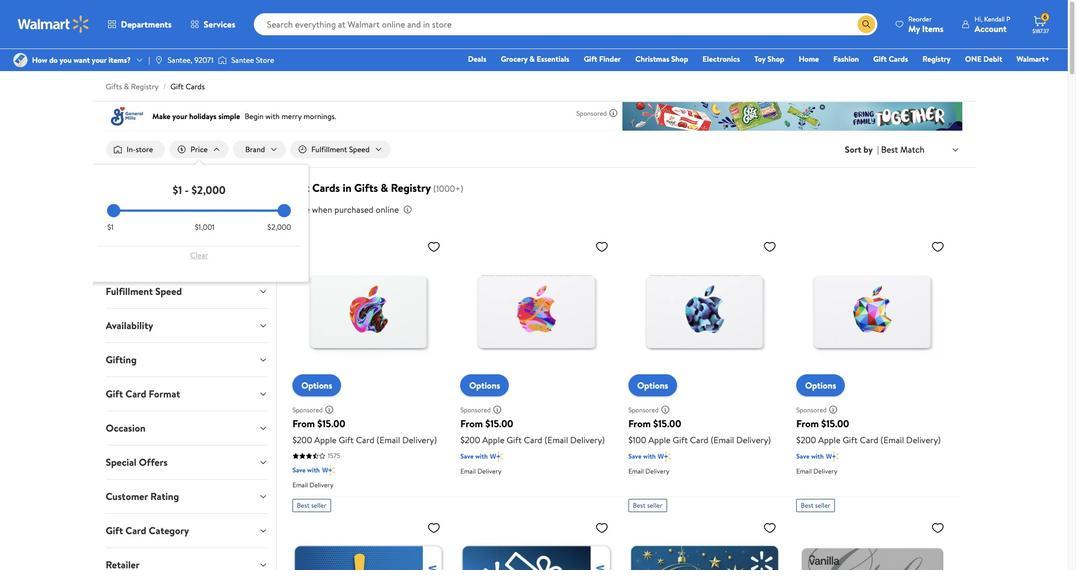 Task type: locate. For each thing, give the bounding box(es) containing it.
customer rating button
[[97, 480, 277, 514]]

cards
[[889, 54, 909, 65], [186, 81, 205, 92], [312, 181, 340, 196]]

1 vertical spatial fulfillment
[[106, 285, 153, 299]]

0 horizontal spatial $2,000
[[192, 183, 226, 198]]

3 options from the left
[[638, 380, 669, 392]]

availability tab
[[97, 309, 277, 343]]

with for walmart plus icon associated with from $15.00 $100 apple gift card (email delivery)
[[644, 453, 656, 462]]

0 horizontal spatial  image
[[13, 53, 28, 67]]

2 from $15.00 $200 apple gift card (email delivery) from the left
[[461, 418, 605, 447]]

$1 range field
[[107, 210, 291, 212]]

add to favorites list, holiday classic ornament peace & joy walmart gift card image
[[764, 522, 777, 536]]

online
[[376, 204, 399, 216]]

0 vertical spatial $2,000
[[192, 183, 226, 198]]

2 horizontal spatial from $15.00 $200 apple gift card (email delivery)
[[797, 418, 941, 447]]

0 horizontal spatial shop
[[672, 54, 689, 65]]

0 horizontal spatial walmart plus image
[[322, 466, 335, 477]]

seller for $25 vanilla® visa® egift card image
[[816, 502, 831, 511]]

christmas
[[636, 54, 670, 65]]

1 horizontal spatial price
[[290, 204, 310, 216]]

$200 apple gift card (email delivery) image for second ad disclaimer and feedback icon from right
[[461, 236, 613, 388]]

3 delivery) from the left
[[737, 435, 772, 447]]

2 $15.00 from the left
[[486, 418, 514, 432]]

1 horizontal spatial |
[[878, 144, 880, 156]]

best for $25 vanilla® visa® egift card image
[[801, 502, 814, 511]]

3 $15.00 from the left
[[654, 418, 682, 432]]

tab down gift card category 'dropdown button'
[[97, 549, 277, 571]]

sponsored
[[577, 109, 607, 118], [293, 406, 323, 415], [461, 406, 491, 415], [629, 406, 659, 415], [797, 406, 827, 415]]

0 horizontal spatial |
[[149, 55, 150, 66]]

cards left registry link
[[889, 54, 909, 65]]

shop right christmas
[[672, 54, 689, 65]]

1 horizontal spatial $200
[[461, 435, 480, 447]]

offers
[[139, 456, 168, 470]]

$15.00 for "$100 apple gift card (email delivery)" image's options "link"
[[654, 418, 682, 432]]

3 options link from the left
[[629, 375, 677, 397]]

0 vertical spatial fulfillment
[[312, 144, 347, 155]]

shop right toy
[[768, 54, 785, 65]]

registry left /
[[131, 81, 159, 92]]

1 vertical spatial fulfillment speed
[[106, 285, 182, 299]]

0 vertical spatial gift cards link
[[869, 53, 914, 65]]

4 from from the left
[[797, 418, 819, 432]]

2 vertical spatial cards
[[312, 181, 340, 196]]

apple inside 'from $15.00 $100 apple gift card (email delivery)'
[[649, 435, 671, 447]]

0 horizontal spatial gift cards link
[[171, 81, 205, 92]]

& down items?
[[124, 81, 129, 92]]

how
[[32, 55, 47, 66]]

0 horizontal spatial $200 apple gift card (email delivery) image
[[293, 236, 445, 388]]

1 vertical spatial &
[[124, 81, 129, 92]]

1 horizontal spatial speed
[[349, 144, 370, 155]]

2 horizontal spatial $200
[[797, 435, 817, 447]]

fulfillment speed tab
[[97, 275, 277, 309]]

price for price
[[191, 144, 208, 155]]

gift inside 'link'
[[584, 54, 598, 65]]

occasion tab
[[97, 412, 277, 446]]

0 vertical spatial $1
[[173, 183, 182, 198]]

delivery)
[[403, 435, 437, 447], [571, 435, 605, 447], [737, 435, 772, 447], [907, 435, 941, 447]]

gifting button
[[97, 344, 277, 377]]

2 vertical spatial registry
[[391, 181, 431, 196]]

2 horizontal spatial $200 apple gift card (email delivery) image
[[797, 236, 949, 388]]

0 horizontal spatial best seller
[[297, 502, 327, 511]]

2 options from the left
[[470, 380, 501, 392]]

1 vertical spatial |
[[878, 144, 880, 156]]

services button
[[181, 11, 245, 38]]

$1 for $1
[[107, 222, 114, 233]]

 image left how
[[13, 53, 28, 67]]

0 vertical spatial |
[[149, 55, 150, 66]]

fulfillment inside sort and filter section element
[[312, 144, 347, 155]]

cards for gift cards in gifts & registry (1000+)
[[312, 181, 340, 196]]

card
[[125, 388, 146, 401], [356, 435, 375, 447], [524, 435, 543, 447], [690, 435, 709, 447], [860, 435, 879, 447], [125, 525, 146, 538]]

 image
[[13, 53, 28, 67], [218, 55, 227, 66], [155, 56, 163, 65]]

2 horizontal spatial registry
[[923, 54, 951, 65]]

gifts right in at the left of the page
[[354, 181, 378, 196]]

add to favorites list, popping gift walmart gift card image
[[596, 522, 609, 536]]

best inside dropdown button
[[882, 143, 899, 156]]

santee store
[[231, 55, 274, 66]]

0 horizontal spatial &
[[124, 81, 129, 92]]

| right by
[[878, 144, 880, 156]]

 image left santee,
[[155, 56, 163, 65]]

1 vertical spatial fulfillment speed button
[[97, 275, 277, 309]]

from $15.00 $200 apple gift card (email delivery)
[[293, 418, 437, 447], [461, 418, 605, 447], [797, 418, 941, 447]]

 image for santee store
[[218, 55, 227, 66]]

1 vertical spatial gifts
[[354, 181, 378, 196]]

1 horizontal spatial registry
[[391, 181, 431, 196]]

0 horizontal spatial registry
[[131, 81, 159, 92]]

best for basic blue yellow spark walmart gift card image
[[297, 502, 310, 511]]

seller for holiday classic ornament peace & joy walmart gift card image at bottom
[[648, 502, 663, 511]]

price inside dropdown button
[[191, 144, 208, 155]]

 image for how do you want your items?
[[13, 53, 28, 67]]

from inside 'from $15.00 $100 apple gift card (email delivery)'
[[629, 418, 651, 432]]

add to favorites list, $200 apple gift card (email delivery) image
[[932, 240, 945, 254]]

$200 apple gift card (email delivery) image
[[293, 236, 445, 388], [461, 236, 613, 388], [797, 236, 949, 388]]

$15.00 inside 'from $15.00 $100 apple gift card (email delivery)'
[[654, 418, 682, 432]]

1 horizontal spatial fulfillment speed button
[[291, 141, 391, 159]]

|
[[149, 55, 150, 66], [878, 144, 880, 156]]

clear
[[190, 250, 208, 261]]

3 $200 apple gift card (email delivery) image from the left
[[797, 236, 949, 388]]

1 horizontal spatial fulfillment
[[312, 144, 347, 155]]

from for options "link" corresponding to second ad disclaimer and feedback icon from right's $200 apple gift card (email delivery) image
[[461, 418, 483, 432]]

$200 apple gift card (email delivery) image for 1st ad disclaimer and feedback icon from right
[[797, 236, 949, 388]]

christmas shop
[[636, 54, 689, 65]]

3 $200 from the left
[[797, 435, 817, 447]]

0 horizontal spatial add to favorites list, $200 apple gift card (email delivery) image
[[428, 240, 441, 254]]

$15.00
[[318, 418, 346, 432], [486, 418, 514, 432], [654, 418, 682, 432], [822, 418, 850, 432]]

walmart plus image for from $15.00 $200 apple gift card (email delivery)
[[490, 452, 503, 463]]

1 add to favorites list, $200 apple gift card (email delivery) image from the left
[[428, 240, 441, 254]]

1 vertical spatial speed
[[155, 285, 182, 299]]

add to favorites list, $200 apple gift card (email delivery) image
[[428, 240, 441, 254], [596, 240, 609, 254]]

1 horizontal spatial $200 apple gift card (email delivery) image
[[461, 236, 613, 388]]

electronics
[[703, 54, 741, 65]]

2 tab from the top
[[97, 207, 277, 240]]

0 horizontal spatial price
[[191, 144, 208, 155]]

(email
[[377, 435, 400, 447], [545, 435, 568, 447], [711, 435, 735, 447], [881, 435, 905, 447]]

options for second ad disclaimer and feedback icon from right's $200 apple gift card (email delivery) image
[[470, 380, 501, 392]]

cards for gift cards
[[889, 54, 909, 65]]

1 vertical spatial $1
[[107, 222, 114, 233]]

1 horizontal spatial best seller
[[633, 502, 663, 511]]

2 horizontal spatial cards
[[889, 54, 909, 65]]

special offers tab
[[97, 446, 277, 480]]

2 $200 from the left
[[461, 435, 480, 447]]

2 best seller from the left
[[633, 502, 663, 511]]

1 from $15.00 $200 apple gift card (email delivery) from the left
[[293, 418, 437, 447]]

1 vertical spatial gift cards link
[[171, 81, 205, 92]]

1 vertical spatial cards
[[186, 81, 205, 92]]

0 vertical spatial speed
[[349, 144, 370, 155]]

$15.00 for options "link" for $200 apple gift card (email delivery) image for 1st ad disclaimer and feedback icon from right
[[822, 418, 850, 432]]

email for walmart plus icon associated with from $15.00 $100 apple gift card (email delivery)
[[629, 467, 644, 477]]

4 delivery) from the left
[[907, 435, 941, 447]]

0 horizontal spatial gifts
[[106, 81, 122, 92]]

gift inside dropdown button
[[106, 388, 123, 401]]

2 horizontal spatial &
[[530, 54, 535, 65]]

3 from from the left
[[629, 418, 651, 432]]

3 tab from the top
[[97, 241, 277, 274]]

$187.37
[[1033, 27, 1050, 35]]

fulfillment speed up in at the left of the page
[[312, 144, 370, 155]]

ad disclaimer and feedback image up 'from $15.00 $100 apple gift card (email delivery)'
[[661, 406, 670, 415]]

availability button
[[97, 309, 277, 343]]

4 options from the left
[[806, 380, 837, 392]]

best seller for $25 vanilla® visa® egift card image
[[801, 502, 831, 511]]

with for walmart plus image
[[812, 453, 824, 462]]

3 apple from the left
[[649, 435, 671, 447]]

options link for $200 apple gift card (email delivery) image for 1st ad disclaimer and feedback icon from right
[[797, 375, 846, 397]]

store
[[136, 144, 153, 155]]

2 shop from the left
[[768, 54, 785, 65]]

1 horizontal spatial fulfillment speed
[[312, 144, 370, 155]]

home link
[[794, 53, 825, 65]]

$15.00 for options "link" corresponding to second ad disclaimer and feedback icon from right's $200 apple gift card (email delivery) image
[[486, 418, 514, 432]]

one
[[966, 54, 982, 65]]

1 $15.00 from the left
[[318, 418, 346, 432]]

0 horizontal spatial seller
[[311, 502, 327, 511]]

from $15.00 $200 apple gift card (email delivery) for $200 apple gift card (email delivery) image for 1st ad disclaimer and feedback icon from right
[[797, 418, 941, 447]]

(1000+)
[[433, 183, 464, 195]]

ad disclaimer and feedback image
[[609, 109, 618, 118], [661, 406, 670, 415]]

delivery) for options "link" for $200 apple gift card (email delivery) image for 1st ad disclaimer and feedback icon from right
[[907, 435, 941, 447]]

seller
[[311, 502, 327, 511], [648, 502, 663, 511], [816, 502, 831, 511]]

gifts
[[106, 81, 122, 92], [354, 181, 378, 196]]

2 add to favorites list, $200 apple gift card (email delivery) image from the left
[[596, 240, 609, 254]]

2 (email from the left
[[545, 435, 568, 447]]

0 horizontal spatial cards
[[186, 81, 205, 92]]

walmart plus image for from $15.00 $100 apple gift card (email delivery)
[[658, 452, 671, 463]]

registry up legal information icon
[[391, 181, 431, 196]]

walmart+
[[1017, 54, 1050, 65]]

speed
[[349, 144, 370, 155], [155, 285, 182, 299]]

occasion
[[106, 422, 146, 436]]

1 horizontal spatial shop
[[768, 54, 785, 65]]

options link
[[293, 375, 341, 397], [461, 375, 509, 397], [629, 375, 677, 397], [797, 375, 846, 397]]

hi,
[[975, 14, 983, 23]]

2 options link from the left
[[461, 375, 509, 397]]

gifting
[[106, 353, 137, 367]]

sponsored for first ad disclaimer and feedback icon from the left
[[293, 406, 323, 415]]

registry down items
[[923, 54, 951, 65]]

3 seller from the left
[[816, 502, 831, 511]]

brand
[[245, 144, 265, 155]]

2 vertical spatial &
[[381, 181, 388, 196]]

fulfillment speed button
[[291, 141, 391, 159], [97, 275, 277, 309]]

best seller for holiday classic ornament peace & joy walmart gift card image at bottom
[[633, 502, 663, 511]]

fulfillment speed button inside sort and filter section element
[[291, 141, 391, 159]]

availability
[[106, 319, 153, 333]]

1 horizontal spatial $1
[[173, 183, 182, 198]]

0 horizontal spatial $200
[[293, 435, 312, 447]]

fulfillment speed up availability
[[106, 285, 182, 299]]

4 options link from the left
[[797, 375, 846, 397]]

0 horizontal spatial fulfillment
[[106, 285, 153, 299]]

delivery) for options "link" corresponding to second ad disclaimer and feedback icon from right's $200 apple gift card (email delivery) image
[[571, 435, 605, 447]]

1 options link from the left
[[293, 375, 341, 397]]

options link for third $200 apple gift card (email delivery) image from right
[[293, 375, 341, 397]]

1 (email from the left
[[377, 435, 400, 447]]

2 apple from the left
[[483, 435, 505, 447]]

2 horizontal spatial  image
[[218, 55, 227, 66]]

0 horizontal spatial ad disclaimer and feedback image
[[325, 406, 334, 415]]

0 vertical spatial fulfillment speed
[[312, 144, 370, 155]]

delivery for walmart plus image
[[814, 467, 838, 477]]

email for walmart plus image
[[797, 467, 812, 477]]

speed inside sort and filter section element
[[349, 144, 370, 155]]

0 vertical spatial &
[[530, 54, 535, 65]]

1 seller from the left
[[311, 502, 327, 511]]

delivery) inside 'from $15.00 $100 apple gift card (email delivery)'
[[737, 435, 772, 447]]

2 $200 apple gift card (email delivery) image from the left
[[461, 236, 613, 388]]

tab
[[97, 172, 277, 206], [97, 207, 277, 240], [97, 241, 277, 274], [97, 549, 277, 571]]

4 $15.00 from the left
[[822, 418, 850, 432]]

speed up availability tab
[[155, 285, 182, 299]]

registry link
[[918, 53, 956, 65]]

gifts down items?
[[106, 81, 122, 92]]

fulfillment speed
[[312, 144, 370, 155], [106, 285, 182, 299]]

gift card category tab
[[97, 515, 277, 548]]

gift cards link down my
[[869, 53, 914, 65]]

2 delivery) from the left
[[571, 435, 605, 447]]

cards left in at the left of the page
[[312, 181, 340, 196]]

tab up $2001 range field
[[97, 172, 277, 206]]

best seller for basic blue yellow spark walmart gift card image
[[297, 502, 327, 511]]

how do you want your items?
[[32, 55, 131, 66]]

with
[[476, 453, 488, 462], [644, 453, 656, 462], [812, 453, 824, 462], [307, 466, 320, 476]]

walmart image
[[18, 15, 89, 33]]

account
[[975, 22, 1007, 35]]

email for walmart plus icon for from $15.00 $200 apple gift card (email delivery)
[[461, 467, 476, 477]]

0 horizontal spatial speed
[[155, 285, 182, 299]]

0 horizontal spatial fulfillment speed
[[106, 285, 182, 299]]

price up $1 - $2,000
[[191, 144, 208, 155]]

 image right the 92071
[[218, 55, 227, 66]]

1 horizontal spatial seller
[[648, 502, 663, 511]]

electronics link
[[698, 53, 745, 65]]

p
[[1007, 14, 1011, 23]]

from
[[293, 418, 315, 432], [461, 418, 483, 432], [629, 418, 651, 432], [797, 418, 819, 432]]

gifting tab
[[97, 344, 277, 377]]

1 $200 from the left
[[293, 435, 312, 447]]

$200 for second ad disclaimer and feedback icon from right
[[461, 435, 480, 447]]

1 horizontal spatial $2,000
[[268, 222, 291, 233]]

1 vertical spatial price
[[290, 204, 310, 216]]

0 horizontal spatial $1
[[107, 222, 114, 233]]

1 horizontal spatial add to favorites list, $200 apple gift card (email delivery) image
[[596, 240, 609, 254]]

2 horizontal spatial walmart plus image
[[658, 452, 671, 463]]

options
[[301, 380, 332, 392], [470, 380, 501, 392], [638, 380, 669, 392], [806, 380, 837, 392]]

reorder my items
[[909, 14, 944, 35]]

1 best seller from the left
[[297, 502, 327, 511]]

1 ad disclaimer and feedback image from the left
[[325, 406, 334, 415]]

fulfillment speed button up in at the left of the page
[[291, 141, 391, 159]]

fulfillment speed button up availability tab
[[97, 275, 277, 309]]

price left 'when'
[[290, 204, 310, 216]]

grocery
[[501, 54, 528, 65]]

delivery
[[478, 467, 502, 477], [646, 467, 670, 477], [814, 467, 838, 477], [310, 481, 334, 491]]

1 shop from the left
[[672, 54, 689, 65]]

0 vertical spatial fulfillment speed button
[[291, 141, 391, 159]]

3 (email from the left
[[711, 435, 735, 447]]

$1,001
[[195, 222, 215, 233]]

&
[[530, 54, 535, 65], [124, 81, 129, 92], [381, 181, 388, 196]]

sponsored for bottommost ad disclaimer and feedback image
[[629, 406, 659, 415]]

you
[[60, 55, 72, 66]]

from $15.00 $200 apple gift card (email delivery) for second ad disclaimer and feedback icon from right's $200 apple gift card (email delivery) image
[[461, 418, 605, 447]]

1 horizontal spatial from $15.00 $200 apple gift card (email delivery)
[[461, 418, 605, 447]]

1 horizontal spatial ad disclaimer and feedback image
[[493, 406, 502, 415]]

save with
[[461, 453, 488, 462], [629, 453, 656, 462], [797, 453, 824, 462], [293, 466, 320, 476]]

| up "gifts & registry / gift cards" at the top left of page
[[149, 55, 150, 66]]

1 horizontal spatial ad disclaimer and feedback image
[[661, 406, 670, 415]]

in
[[343, 181, 352, 196]]

match
[[901, 143, 925, 156]]

& right grocery
[[530, 54, 535, 65]]

2 horizontal spatial best seller
[[801, 502, 831, 511]]

gift cards in gifts & registry (1000+)
[[290, 181, 464, 196]]

legal information image
[[404, 205, 412, 214]]

ad disclaimer and feedback image
[[325, 406, 334, 415], [493, 406, 502, 415], [829, 406, 838, 415]]

special
[[106, 456, 137, 470]]

fulfillment up availability
[[106, 285, 153, 299]]

1 horizontal spatial walmart plus image
[[490, 452, 503, 463]]

1 horizontal spatial cards
[[312, 181, 340, 196]]

0 horizontal spatial from $15.00 $200 apple gift card (email delivery)
[[293, 418, 437, 447]]

fulfillment up in at the left of the page
[[312, 144, 347, 155]]

0 vertical spatial cards
[[889, 54, 909, 65]]

options for $200 apple gift card (email delivery) image for 1st ad disclaimer and feedback icon from right
[[806, 380, 837, 392]]

0 vertical spatial ad disclaimer and feedback image
[[609, 109, 618, 118]]

gift card format
[[106, 388, 180, 401]]

0 vertical spatial price
[[191, 144, 208, 155]]

2 horizontal spatial ad disclaimer and feedback image
[[829, 406, 838, 415]]

best
[[882, 143, 899, 156], [297, 502, 310, 511], [633, 502, 646, 511], [801, 502, 814, 511]]

add to favorites list, $200 apple gift card (email delivery) image for third $200 apple gift card (email delivery) image from right
[[428, 240, 441, 254]]

toy
[[755, 54, 766, 65]]

departments
[[121, 18, 172, 30]]

toy shop
[[755, 54, 785, 65]]

1 options from the left
[[301, 380, 332, 392]]

3 from $15.00 $200 apple gift card (email delivery) from the left
[[797, 418, 941, 447]]

1 horizontal spatial  image
[[155, 56, 163, 65]]

& up the online
[[381, 181, 388, 196]]

& for grocery
[[530, 54, 535, 65]]

walmart plus image
[[490, 452, 503, 463], [658, 452, 671, 463], [322, 466, 335, 477]]

speed up in at the left of the page
[[349, 144, 370, 155]]

rating
[[150, 490, 179, 504]]

1 tab from the top
[[97, 172, 277, 206]]

cards down santee, 92071
[[186, 81, 205, 92]]

2 seller from the left
[[648, 502, 663, 511]]

2 from from the left
[[461, 418, 483, 432]]

email
[[461, 467, 476, 477], [629, 467, 644, 477], [797, 467, 812, 477], [293, 481, 308, 491]]

3 best seller from the left
[[801, 502, 831, 511]]

gift cards link right /
[[171, 81, 205, 92]]

2 horizontal spatial seller
[[816, 502, 831, 511]]

tab down -
[[97, 207, 277, 240]]

fulfillment
[[312, 144, 347, 155], [106, 285, 153, 299]]

options link for second ad disclaimer and feedback icon from right's $200 apple gift card (email delivery) image
[[461, 375, 509, 397]]

ad disclaimer and feedback image down finder in the top right of the page
[[609, 109, 618, 118]]

best seller
[[297, 502, 327, 511], [633, 502, 663, 511], [801, 502, 831, 511]]

tab up fulfillment speed tab
[[97, 241, 277, 274]]

with for leftmost walmart plus icon
[[307, 466, 320, 476]]

1 $200 apple gift card (email delivery) image from the left
[[293, 236, 445, 388]]

santee
[[231, 55, 254, 66]]



Task type: vqa. For each thing, say whether or not it's contained in the screenshot.
Schedule now
no



Task type: describe. For each thing, give the bounding box(es) containing it.
special offers
[[106, 456, 168, 470]]

card inside 'dropdown button'
[[125, 525, 146, 538]]

1 vertical spatial ad disclaimer and feedback image
[[661, 406, 670, 415]]

4 apple from the left
[[819, 435, 841, 447]]

search icon image
[[863, 20, 871, 29]]

brand button
[[233, 141, 286, 159]]

format
[[149, 388, 180, 401]]

one debit
[[966, 54, 1003, 65]]

services
[[204, 18, 236, 30]]

1 delivery) from the left
[[403, 435, 437, 447]]

1 horizontal spatial &
[[381, 181, 388, 196]]

Walmart Site-Wide search field
[[254, 13, 878, 35]]

/
[[163, 81, 166, 92]]

departments button
[[98, 11, 181, 38]]

0 horizontal spatial fulfillment speed button
[[97, 275, 277, 309]]

$2001 range field
[[107, 210, 291, 212]]

save for walmart plus icon for from $15.00 $200 apple gift card (email delivery)
[[461, 453, 474, 462]]

sort by |
[[845, 144, 880, 156]]

price when purchased online
[[290, 204, 399, 216]]

grocery & essentials
[[501, 54, 570, 65]]

gift inside 'dropdown button'
[[106, 525, 123, 538]]

3 ad disclaimer and feedback image from the left
[[829, 406, 838, 415]]

customer
[[106, 490, 148, 504]]

from for "$100 apple gift card (email delivery)" image's options "link"
[[629, 418, 651, 432]]

1575
[[328, 452, 341, 461]]

delivery) for "$100 apple gift card (email delivery)" image's options "link"
[[737, 435, 772, 447]]

6
[[1044, 12, 1048, 22]]

walmart+ link
[[1012, 53, 1055, 65]]

best for holiday classic ornament peace & joy walmart gift card image at bottom
[[633, 502, 646, 511]]

sponsored for second ad disclaimer and feedback icon from right
[[461, 406, 491, 415]]

options for "$100 apple gift card (email delivery)" image
[[638, 380, 669, 392]]

when
[[312, 204, 332, 216]]

add to favorites list, basic blue yellow spark walmart gift card image
[[428, 522, 441, 536]]

home
[[799, 54, 820, 65]]

gift cards
[[874, 54, 909, 65]]

 image for santee, 92071
[[155, 56, 163, 65]]

do
[[49, 55, 58, 66]]

-
[[185, 183, 189, 198]]

holiday classic ornament peace & joy walmart gift card image
[[629, 518, 781, 571]]

deals
[[468, 54, 487, 65]]

best match button
[[880, 142, 963, 157]]

add to favorites list, $200 apple gift card (email delivery) image for second ad disclaimer and feedback icon from right's $200 apple gift card (email delivery) image
[[596, 240, 609, 254]]

| inside sort and filter section element
[[878, 144, 880, 156]]

items?
[[109, 55, 131, 66]]

in-
[[127, 144, 136, 155]]

your
[[92, 55, 107, 66]]

delivery for walmart plus icon associated with from $15.00 $100 apple gift card (email delivery)
[[646, 467, 670, 477]]

gift card format tab
[[97, 378, 277, 411]]

best match
[[882, 143, 925, 156]]

fulfillment speed inside tab
[[106, 285, 182, 299]]

$1 for $1 - $2,000
[[173, 183, 182, 198]]

1 apple from the left
[[314, 435, 337, 447]]

occasion button
[[97, 412, 277, 446]]

shop for toy shop
[[768, 54, 785, 65]]

want
[[74, 55, 90, 66]]

0 horizontal spatial ad disclaimer and feedback image
[[609, 109, 618, 118]]

fashion
[[834, 54, 860, 65]]

by
[[864, 144, 873, 156]]

$1 - $2,000
[[173, 183, 226, 198]]

options link for "$100 apple gift card (email delivery)" image
[[629, 375, 677, 397]]

Search search field
[[254, 13, 878, 35]]

essentials
[[537, 54, 570, 65]]

grocery & essentials link
[[496, 53, 575, 65]]

clear button
[[107, 247, 291, 265]]

category
[[149, 525, 189, 538]]

1 vertical spatial $2,000
[[268, 222, 291, 233]]

from for options "link" for $200 apple gift card (email delivery) image for 1st ad disclaimer and feedback icon from right
[[797, 418, 819, 432]]

in-store button
[[106, 141, 165, 159]]

$25 vanilla® visa® egift card image
[[797, 518, 949, 571]]

hi, kendall p account
[[975, 14, 1011, 35]]

purchased
[[335, 204, 374, 216]]

delivery for walmart plus icon for from $15.00 $200 apple gift card (email delivery)
[[478, 467, 502, 477]]

with for walmart plus icon for from $15.00 $200 apple gift card (email delivery)
[[476, 453, 488, 462]]

deals link
[[463, 53, 492, 65]]

save for walmart plus image
[[797, 453, 810, 462]]

fulfillment speed inside sort and filter section element
[[312, 144, 370, 155]]

customer rating
[[106, 490, 179, 504]]

$200 for 1st ad disclaimer and feedback icon from right
[[797, 435, 817, 447]]

gifts & registry / gift cards
[[106, 81, 205, 92]]

gifts & registry link
[[106, 81, 159, 92]]

$100
[[629, 435, 647, 447]]

2 ad disclaimer and feedback image from the left
[[493, 406, 502, 415]]

santee,
[[168, 55, 193, 66]]

from $15.00 $100 apple gift card (email delivery)
[[629, 418, 772, 447]]

store
[[256, 55, 274, 66]]

1 from from the left
[[293, 418, 315, 432]]

4 tab from the top
[[97, 549, 277, 571]]

gift card category
[[106, 525, 189, 538]]

save for walmart plus icon associated with from $15.00 $100 apple gift card (email delivery)
[[629, 453, 642, 462]]

6 $187.37
[[1033, 12, 1050, 35]]

kendall
[[985, 14, 1006, 23]]

seller for basic blue yellow spark walmart gift card image
[[311, 502, 327, 511]]

in-store
[[127, 144, 153, 155]]

santee, 92071
[[168, 55, 214, 66]]

basic blue yellow spark walmart gift card image
[[293, 518, 445, 571]]

gift inside 'from $15.00 $100 apple gift card (email delivery)'
[[673, 435, 688, 447]]

save for leftmost walmart plus icon
[[293, 466, 306, 476]]

gift finder
[[584, 54, 621, 65]]

speed inside tab
[[155, 285, 182, 299]]

sponsored for ad disclaimer and feedback image to the left
[[577, 109, 607, 118]]

1 horizontal spatial gifts
[[354, 181, 378, 196]]

items
[[923, 22, 944, 35]]

my
[[909, 22, 921, 35]]

one debit link
[[961, 53, 1008, 65]]

finder
[[600, 54, 621, 65]]

0 vertical spatial registry
[[923, 54, 951, 65]]

sort
[[845, 144, 862, 156]]

customer rating tab
[[97, 480, 277, 514]]

add to favorites list, $25 vanilla® visa® egift card image
[[932, 522, 945, 536]]

4 (email from the left
[[881, 435, 905, 447]]

toy shop link
[[750, 53, 790, 65]]

$100 apple gift card (email delivery) image
[[629, 236, 781, 388]]

add to favorites list, $100 apple gift card (email delivery) image
[[764, 240, 777, 254]]

& for gifts
[[124, 81, 129, 92]]

reorder
[[909, 14, 932, 23]]

1 vertical spatial registry
[[131, 81, 159, 92]]

sponsored for 1st ad disclaimer and feedback icon from right
[[797, 406, 827, 415]]

price for price when purchased online
[[290, 204, 310, 216]]

christmas shop link
[[631, 53, 694, 65]]

gift card category button
[[97, 515, 277, 548]]

card inside 'from $15.00 $100 apple gift card (email delivery)'
[[690, 435, 709, 447]]

fashion link
[[829, 53, 865, 65]]

options for third $200 apple gift card (email delivery) image from right
[[301, 380, 332, 392]]

sort and filter section element
[[90, 132, 976, 282]]

popping gift walmart gift card image
[[461, 518, 613, 571]]

gift card format button
[[97, 378, 277, 411]]

1 horizontal spatial gift cards link
[[869, 53, 914, 65]]

card inside dropdown button
[[125, 388, 146, 401]]

fulfillment inside fulfillment speed tab
[[106, 285, 153, 299]]

walmart plus image
[[827, 452, 840, 463]]

special offers button
[[97, 446, 277, 480]]

price button
[[170, 141, 229, 159]]

shop for christmas shop
[[672, 54, 689, 65]]

(email inside 'from $15.00 $100 apple gift card (email delivery)'
[[711, 435, 735, 447]]

gift finder link
[[579, 53, 626, 65]]

0 vertical spatial gifts
[[106, 81, 122, 92]]



